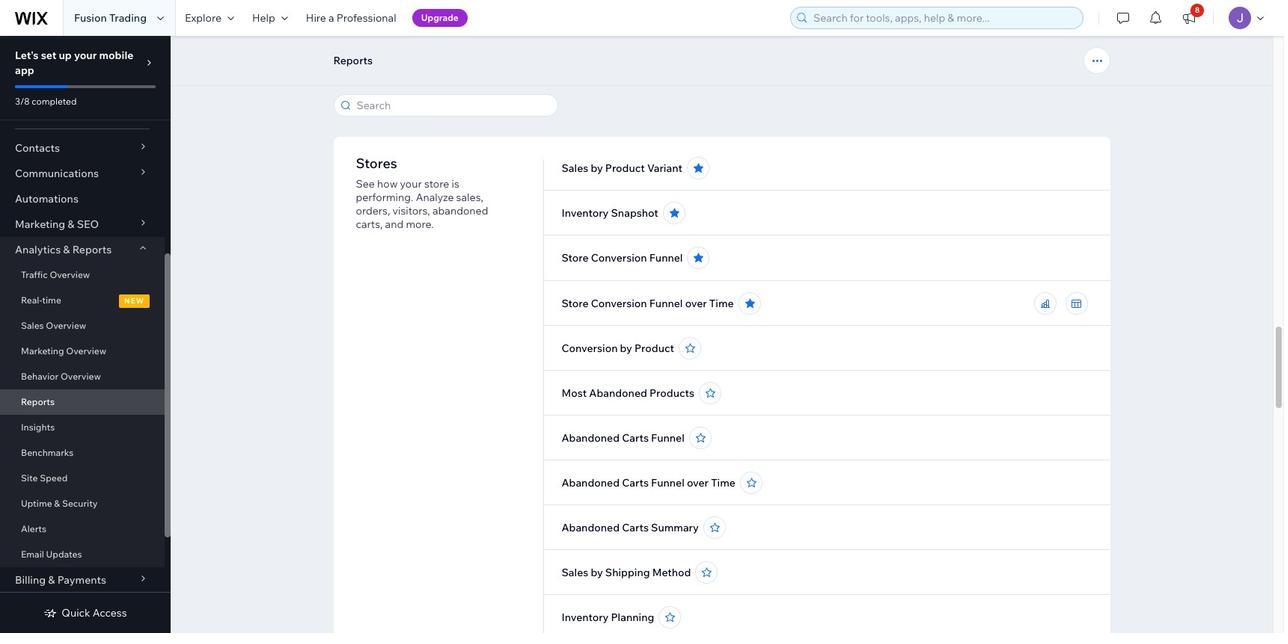 Task type: describe. For each thing, give the bounding box(es) containing it.
abandoned right most
[[589, 387, 647, 400]]

carts for abandoned carts summary
[[622, 522, 649, 535]]

summary
[[651, 522, 699, 535]]

billing & payments button
[[0, 568, 165, 593]]

analytics & reports button
[[0, 237, 165, 263]]

more.
[[406, 218, 434, 231]]

8
[[1195, 5, 1200, 15]]

new
[[562, 40, 584, 53]]

store for store conversion funnel
[[562, 251, 589, 265]]

abandoned
[[432, 204, 488, 218]]

inventory snapshot
[[562, 207, 658, 220]]

communications
[[15, 167, 99, 180]]

uptime & security
[[21, 498, 98, 510]]

reports link
[[0, 390, 165, 415]]

insights link
[[0, 415, 165, 441]]

reports for 'reports' button
[[333, 54, 373, 67]]

shipping
[[605, 566, 650, 580]]

funnel for abandoned carts funnel over time
[[651, 477, 685, 490]]

marketing overview link
[[0, 339, 165, 364]]

orders,
[[356, 204, 390, 218]]

planning
[[611, 611, 654, 625]]

store conversion funnel over time
[[562, 297, 734, 311]]

analytics
[[15, 243, 61, 257]]

sales overview
[[21, 320, 86, 332]]

site
[[21, 473, 38, 484]]

payments
[[57, 574, 106, 587]]

see
[[356, 177, 375, 191]]

automations
[[15, 192, 79, 206]]

quick access
[[62, 607, 127, 620]]

your for stores
[[400, 177, 422, 191]]

traffic
[[21, 269, 48, 281]]

site speed
[[21, 473, 68, 484]]

let's
[[15, 49, 39, 62]]

how
[[377, 177, 398, 191]]

8 button
[[1173, 0, 1206, 36]]

inventory for inventory snapshot
[[562, 207, 609, 220]]

by for conversion by product
[[620, 342, 632, 355]]

real-
[[21, 295, 42, 306]]

& for marketing
[[68, 218, 74, 231]]

sales for sales by shipping method
[[562, 566, 588, 580]]

product for conversion
[[635, 342, 674, 355]]

conversion for store conversion funnel over time
[[591, 297, 647, 311]]

overview for behavior overview
[[61, 371, 101, 382]]

over for abandoned carts funnel over time
[[687, 477, 709, 490]]

stores see how your store is performing. analyze sales, orders, visitors, abandoned carts, and more.
[[356, 155, 488, 231]]

traffic overview link
[[0, 263, 165, 288]]

updates
[[46, 549, 82, 560]]

upgrade button
[[412, 9, 468, 27]]

marketing for marketing & seo
[[15, 218, 65, 231]]

marketing & seo
[[15, 218, 99, 231]]

Search for tools, apps, help & more... field
[[809, 7, 1078, 28]]

variant
[[647, 162, 682, 175]]

email updates link
[[0, 543, 165, 568]]

performing.
[[356, 191, 413, 204]]

vs.
[[586, 40, 600, 53]]

upgrade
[[421, 12, 459, 23]]

up
[[59, 49, 72, 62]]

fusion
[[74, 11, 107, 25]]

email
[[21, 549, 44, 560]]

real-time
[[21, 295, 61, 306]]

email updates
[[21, 549, 82, 560]]

new vs. returning visitors
[[562, 40, 691, 53]]

show less button
[[562, 85, 629, 99]]

abandoned carts funnel over time
[[562, 477, 736, 490]]

carts for abandoned carts funnel over time
[[622, 477, 649, 490]]

reports inside analytics & reports popup button
[[72, 243, 112, 257]]

help
[[252, 11, 275, 25]]

by for sales by product variant
[[591, 162, 603, 175]]

professional
[[337, 11, 396, 25]]

abandoned for abandoned carts funnel over time
[[562, 477, 620, 490]]

app
[[15, 64, 34, 77]]

time for abandoned carts funnel over time
[[711, 477, 736, 490]]

insights
[[21, 422, 55, 433]]

sales overview link
[[0, 314, 165, 339]]

new
[[124, 296, 144, 306]]

set
[[41, 49, 56, 62]]

method
[[652, 566, 691, 580]]

reports button
[[326, 49, 380, 72]]

funnel for store conversion funnel
[[649, 251, 683, 265]]

store
[[424, 177, 449, 191]]

abandoned for abandoned carts summary
[[562, 522, 620, 535]]

alerts link
[[0, 517, 165, 543]]

a
[[329, 11, 334, 25]]

and
[[385, 218, 404, 231]]

quick
[[62, 607, 90, 620]]

Search field
[[352, 95, 553, 116]]

3/8 completed
[[15, 96, 77, 107]]

& for billing
[[48, 574, 55, 587]]



Task type: locate. For each thing, give the bounding box(es) containing it.
inventory
[[562, 207, 609, 220], [562, 611, 609, 625]]

1 horizontal spatial your
[[400, 177, 422, 191]]

sales up inventory snapshot
[[562, 162, 588, 175]]

2 vertical spatial conversion
[[562, 342, 618, 355]]

carts for abandoned carts funnel
[[622, 432, 649, 445]]

seo
[[77, 218, 99, 231]]

by up the most abandoned products
[[620, 342, 632, 355]]

funnel for store conversion funnel over time
[[649, 297, 683, 311]]

funnel down products
[[651, 432, 685, 445]]

abandoned carts funnel
[[562, 432, 685, 445]]

1 vertical spatial time
[[711, 477, 736, 490]]

uptime & security link
[[0, 492, 165, 517]]

2 vertical spatial by
[[591, 566, 603, 580]]

carts left summary
[[622, 522, 649, 535]]

& down marketing & seo
[[63, 243, 70, 257]]

conversion up conversion by product
[[591, 297, 647, 311]]

1 vertical spatial carts
[[622, 477, 649, 490]]

fusion trading
[[74, 11, 147, 25]]

abandoned carts summary
[[562, 522, 699, 535]]

your right up
[[74, 49, 97, 62]]

1 vertical spatial reports
[[72, 243, 112, 257]]

most abandoned products
[[562, 387, 694, 400]]

carts up abandoned carts summary
[[622, 477, 649, 490]]

sales by shipping method
[[562, 566, 691, 580]]

by up inventory snapshot
[[591, 162, 603, 175]]

0 vertical spatial reports
[[333, 54, 373, 67]]

0 vertical spatial sales
[[562, 162, 588, 175]]

overview for marketing overview
[[66, 346, 106, 357]]

3 carts from the top
[[622, 522, 649, 535]]

1 store from the top
[[562, 251, 589, 265]]

contacts
[[15, 141, 60, 155]]

overview down sales overview link
[[66, 346, 106, 357]]

overview for sales overview
[[46, 320, 86, 332]]

& for uptime
[[54, 498, 60, 510]]

marketing for marketing overview
[[21, 346, 64, 357]]

billing
[[15, 574, 46, 587]]

over
[[685, 297, 707, 311], [687, 477, 709, 490]]

1 vertical spatial store
[[562, 297, 589, 311]]

1 vertical spatial your
[[400, 177, 422, 191]]

funnel for abandoned carts funnel
[[651, 432, 685, 445]]

analytics & reports
[[15, 243, 112, 257]]

inventory for inventory planning
[[562, 611, 609, 625]]

2 horizontal spatial reports
[[333, 54, 373, 67]]

traffic overview
[[21, 269, 90, 281]]

1 vertical spatial product
[[635, 342, 674, 355]]

abandoned down abandoned carts funnel
[[562, 477, 620, 490]]

0 horizontal spatial reports
[[21, 397, 55, 408]]

by
[[591, 162, 603, 175], [620, 342, 632, 355], [591, 566, 603, 580]]

analyze
[[416, 191, 454, 204]]

sales down real-
[[21, 320, 44, 332]]

funnel down store conversion funnel
[[649, 297, 683, 311]]

explore
[[185, 11, 221, 25]]

time
[[709, 297, 734, 311], [711, 477, 736, 490]]

your right how at the top of page
[[400, 177, 422, 191]]

marketing up analytics
[[15, 218, 65, 231]]

0 vertical spatial inventory
[[562, 207, 609, 220]]

conversion
[[591, 251, 647, 265], [591, 297, 647, 311], [562, 342, 618, 355]]

store up conversion by product
[[562, 297, 589, 311]]

0 vertical spatial store
[[562, 251, 589, 265]]

sales,
[[456, 191, 483, 204]]

overview down the analytics & reports
[[50, 269, 90, 281]]

your inside the stores see how your store is performing. analyze sales, orders, visitors, abandoned carts, and more.
[[400, 177, 422, 191]]

overview for traffic overview
[[50, 269, 90, 281]]

hire a professional link
[[297, 0, 405, 36]]

communications button
[[0, 161, 165, 186]]

conversion up most
[[562, 342, 618, 355]]

1 carts from the top
[[622, 432, 649, 445]]

reports inside reports link
[[21, 397, 55, 408]]

most
[[562, 387, 587, 400]]

time for store conversion funnel over time
[[709, 297, 734, 311]]

1 vertical spatial by
[[620, 342, 632, 355]]

sales
[[562, 162, 588, 175], [21, 320, 44, 332], [562, 566, 588, 580]]

products
[[650, 387, 694, 400]]

store for store conversion funnel over time
[[562, 297, 589, 311]]

returning
[[602, 40, 651, 53]]

hire
[[306, 11, 326, 25]]

let's set up your mobile app
[[15, 49, 133, 77]]

& inside the billing & payments dropdown button
[[48, 574, 55, 587]]

1 vertical spatial conversion
[[591, 297, 647, 311]]

carts,
[[356, 218, 383, 231]]

2 vertical spatial carts
[[622, 522, 649, 535]]

overview
[[50, 269, 90, 281], [46, 320, 86, 332], [66, 346, 106, 357], [61, 371, 101, 382]]

reports down the seo
[[72, 243, 112, 257]]

0 vertical spatial your
[[74, 49, 97, 62]]

reports for reports link
[[21, 397, 55, 408]]

conversion by product
[[562, 342, 674, 355]]

& inside uptime & security link
[[54, 498, 60, 510]]

3/8
[[15, 96, 30, 107]]

funnel
[[649, 251, 683, 265], [649, 297, 683, 311], [651, 432, 685, 445], [651, 477, 685, 490]]

show
[[562, 85, 589, 99]]

2 store from the top
[[562, 297, 589, 311]]

abandoned down most
[[562, 432, 620, 445]]

security
[[62, 498, 98, 510]]

your for let's
[[74, 49, 97, 62]]

sales for sales overview
[[21, 320, 44, 332]]

reports inside 'reports' button
[[333, 54, 373, 67]]

2 vertical spatial sales
[[562, 566, 588, 580]]

inventory planning
[[562, 611, 654, 625]]

marketing overview
[[21, 346, 106, 357]]

2 carts from the top
[[622, 477, 649, 490]]

abandoned for abandoned carts funnel
[[562, 432, 620, 445]]

visitors,
[[392, 204, 430, 218]]

sales for sales by product variant
[[562, 162, 588, 175]]

0 horizontal spatial your
[[74, 49, 97, 62]]

marketing & seo button
[[0, 212, 165, 237]]

0 vertical spatial product
[[605, 162, 645, 175]]

0 vertical spatial marketing
[[15, 218, 65, 231]]

abandoned up sales by shipping method
[[562, 522, 620, 535]]

2 inventory from the top
[[562, 611, 609, 625]]

by for sales by shipping method
[[591, 566, 603, 580]]

behavior overview
[[21, 371, 101, 382]]

automations link
[[0, 186, 165, 212]]

time
[[42, 295, 61, 306]]

site speed link
[[0, 466, 165, 492]]

overview down marketing overview link at bottom
[[61, 371, 101, 382]]

sales left shipping
[[562, 566, 588, 580]]

& right 'billing'
[[48, 574, 55, 587]]

inventory left planning
[[562, 611, 609, 625]]

reports up insights
[[21, 397, 55, 408]]

benchmarks
[[21, 447, 74, 459]]

store down inventory snapshot
[[562, 251, 589, 265]]

help button
[[243, 0, 297, 36]]

stores
[[356, 155, 397, 172]]

completed
[[32, 96, 77, 107]]

1 vertical spatial sales
[[21, 320, 44, 332]]

0 vertical spatial by
[[591, 162, 603, 175]]

sales by product variant
[[562, 162, 682, 175]]

inventory left snapshot
[[562, 207, 609, 220]]

product for sales
[[605, 162, 645, 175]]

alerts
[[21, 524, 46, 535]]

0 vertical spatial over
[[685, 297, 707, 311]]

funnel up store conversion funnel over time
[[649, 251, 683, 265]]

overview up marketing overview
[[46, 320, 86, 332]]

behavior overview link
[[0, 364, 165, 390]]

1 inventory from the top
[[562, 207, 609, 220]]

& inside marketing & seo popup button
[[68, 218, 74, 231]]

0 vertical spatial carts
[[622, 432, 649, 445]]

sidebar element
[[0, 36, 171, 634]]

overview inside "link"
[[61, 371, 101, 382]]

speed
[[40, 473, 68, 484]]

billing & payments
[[15, 574, 106, 587]]

funnel up summary
[[651, 477, 685, 490]]

carts down the most abandoned products
[[622, 432, 649, 445]]

2 vertical spatial reports
[[21, 397, 55, 408]]

quick access button
[[44, 607, 127, 620]]

marketing inside popup button
[[15, 218, 65, 231]]

benchmarks link
[[0, 441, 165, 466]]

sales inside sidebar element
[[21, 320, 44, 332]]

& left the seo
[[68, 218, 74, 231]]

reports
[[333, 54, 373, 67], [72, 243, 112, 257], [21, 397, 55, 408]]

1 vertical spatial marketing
[[21, 346, 64, 357]]

less
[[592, 85, 611, 99]]

snapshot
[[611, 207, 658, 220]]

product left variant
[[605, 162, 645, 175]]

& for analytics
[[63, 243, 70, 257]]

is
[[452, 177, 459, 191]]

0 vertical spatial conversion
[[591, 251, 647, 265]]

contacts button
[[0, 135, 165, 161]]

trading
[[109, 11, 147, 25]]

conversion down inventory snapshot
[[591, 251, 647, 265]]

reports down hire a professional link on the left of the page
[[333, 54, 373, 67]]

by left shipping
[[591, 566, 603, 580]]

marketing up behavior
[[21, 346, 64, 357]]

your inside let's set up your mobile app
[[74, 49, 97, 62]]

mobile
[[99, 49, 133, 62]]

& right 'uptime'
[[54, 498, 60, 510]]

product down store conversion funnel over time
[[635, 342, 674, 355]]

conversion for store conversion funnel
[[591, 251, 647, 265]]

1 vertical spatial over
[[687, 477, 709, 490]]

show less
[[562, 85, 611, 99]]

1 vertical spatial inventory
[[562, 611, 609, 625]]

over for store conversion funnel over time
[[685, 297, 707, 311]]

& inside analytics & reports popup button
[[63, 243, 70, 257]]

hire a professional
[[306, 11, 396, 25]]

1 horizontal spatial reports
[[72, 243, 112, 257]]

store
[[562, 251, 589, 265], [562, 297, 589, 311]]

0 vertical spatial time
[[709, 297, 734, 311]]

visitors
[[653, 40, 691, 53]]

store conversion funnel
[[562, 251, 683, 265]]

behavior
[[21, 371, 59, 382]]



Task type: vqa. For each thing, say whether or not it's contained in the screenshot.
&
yes



